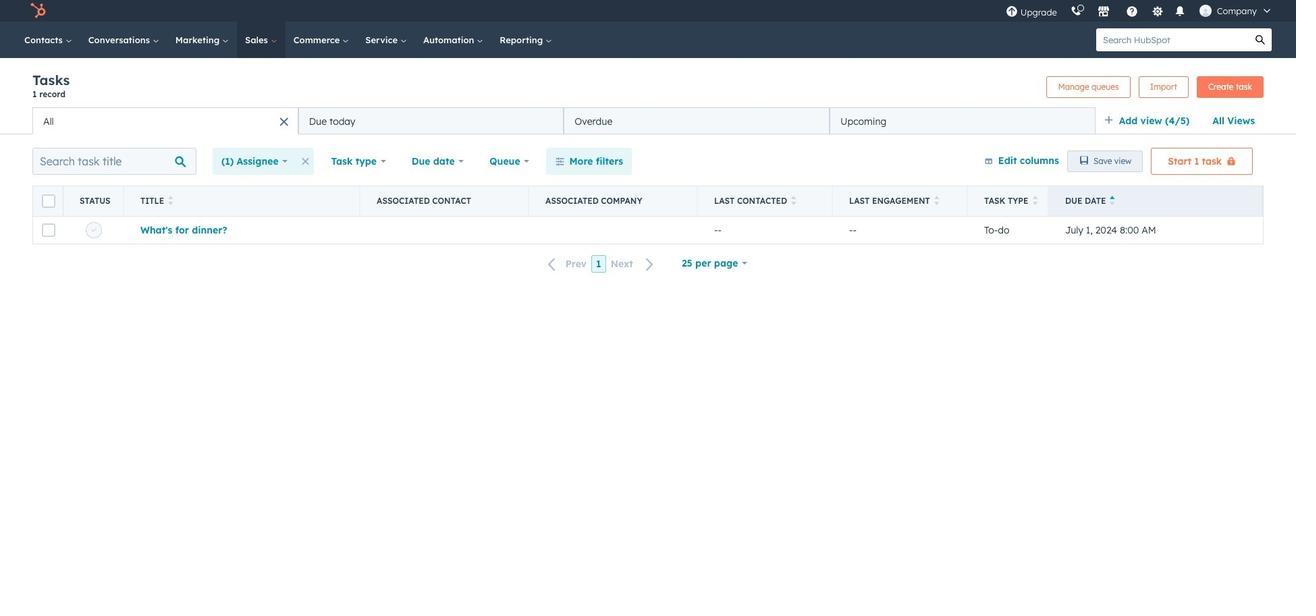 Task type: describe. For each thing, give the bounding box(es) containing it.
pagination navigation
[[540, 255, 663, 273]]

1 press to sort. image from the left
[[168, 196, 173, 205]]

3 press to sort. element from the left
[[935, 196, 940, 207]]

marketplaces image
[[1098, 6, 1110, 18]]

press to sort. image
[[1033, 196, 1038, 205]]

jacob simon image
[[1200, 5, 1212, 17]]

Search HubSpot search field
[[1097, 28, 1250, 51]]

1 column header from the left
[[33, 186, 63, 216]]

ascending sort. press to sort descending. image
[[1111, 196, 1116, 205]]

4 column header from the left
[[530, 186, 698, 216]]



Task type: vqa. For each thing, say whether or not it's contained in the screenshot.
1st column header from right
yes



Task type: locate. For each thing, give the bounding box(es) containing it.
0 horizontal spatial press to sort. image
[[168, 196, 173, 205]]

press to sort. element
[[168, 196, 173, 207], [792, 196, 797, 207], [935, 196, 940, 207], [1033, 196, 1038, 207]]

3 column header from the left
[[361, 186, 530, 216]]

Search task title search field
[[32, 148, 197, 175]]

2 column header from the left
[[63, 186, 124, 216]]

ascending sort. press to sort descending. element
[[1111, 196, 1116, 207]]

2 press to sort. element from the left
[[792, 196, 797, 207]]

2 press to sort. image from the left
[[792, 196, 797, 205]]

task status: not completed image
[[91, 228, 97, 233]]

1 horizontal spatial press to sort. image
[[792, 196, 797, 205]]

menu
[[1000, 0, 1281, 22]]

3 press to sort. image from the left
[[935, 196, 940, 205]]

4 press to sort. element from the left
[[1033, 196, 1038, 207]]

2 horizontal spatial press to sort. image
[[935, 196, 940, 205]]

tab list
[[32, 107, 1096, 134]]

1 press to sort. element from the left
[[168, 196, 173, 207]]

press to sort. image
[[168, 196, 173, 205], [792, 196, 797, 205], [935, 196, 940, 205]]

column header
[[33, 186, 63, 216], [63, 186, 124, 216], [361, 186, 530, 216], [530, 186, 698, 216]]

banner
[[32, 72, 1264, 107]]



